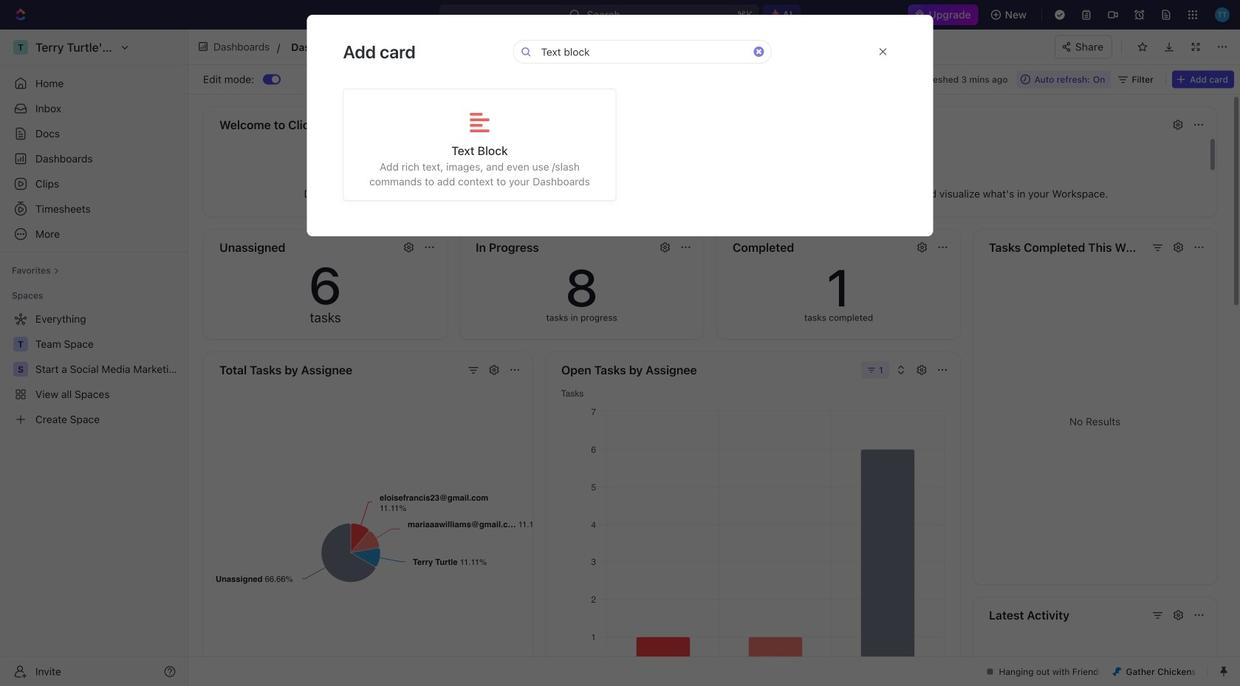Task type: locate. For each thing, give the bounding box(es) containing it.
tree
[[6, 307, 182, 432]]

None text field
[[291, 38, 613, 56]]

tree inside sidebar navigation
[[6, 307, 182, 432]]

drumstick bite image
[[1113, 668, 1122, 677]]

Filter... text field
[[541, 41, 748, 63]]



Task type: describe. For each thing, give the bounding box(es) containing it.
sidebar navigation
[[0, 30, 188, 687]]

clear search image
[[754, 47, 765, 57]]



Task type: vqa. For each thing, say whether or not it's contained in the screenshot.
Normal
no



